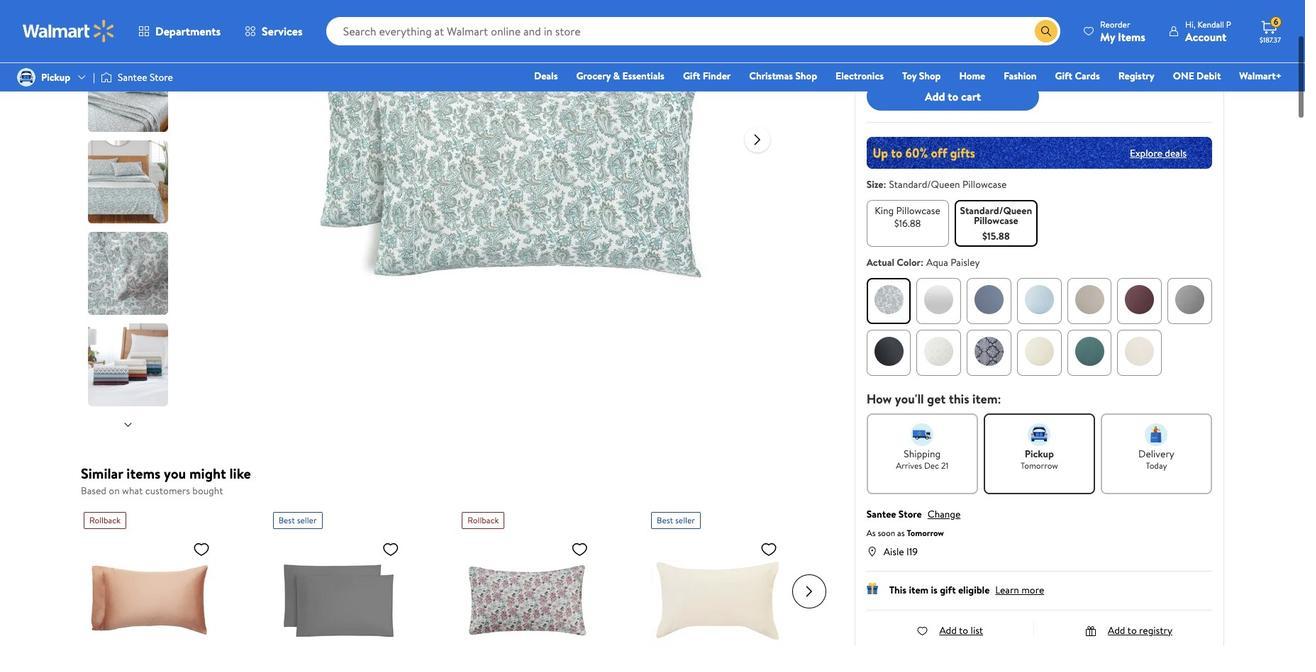 Task type: describe. For each thing, give the bounding box(es) containing it.
grocery
[[576, 69, 611, 83]]

more
[[1022, 583, 1044, 597]]

is
[[931, 583, 938, 597]]

items
[[1118, 29, 1146, 44]]

registry
[[1139, 624, 1173, 638]]

4 product group from the left
[[651, 506, 809, 646]]

add for add to registry
[[1108, 624, 1126, 638]]

delivery today
[[1139, 447, 1175, 472]]

better homes & gardens 400 tc hygro cotton pillowcases, standard/queen, aqua paisley, 2 piece - image 3 of 9 image
[[88, 140, 171, 223]]

actual
[[867, 255, 895, 270]]

gift
[[940, 583, 956, 597]]

pillowcase for standard/queen pillowcase $15.88
[[974, 214, 1019, 228]]

add to list button
[[917, 624, 983, 638]]

&
[[613, 69, 620, 83]]

add for add to list
[[940, 624, 957, 638]]

size
[[867, 177, 884, 192]]

electronics
[[836, 69, 884, 83]]

gift cards
[[1055, 69, 1100, 83]]

gift finder link
[[677, 68, 737, 84]]

home
[[959, 69, 986, 83]]

best seller for 4th product group from left
[[657, 514, 695, 526]]

add to favorites list, better homes & gardens 300 tc 100% cotton standard pillowcase set of 2, coral image
[[193, 540, 210, 558]]

one debit
[[1173, 69, 1221, 83]]

on
[[109, 484, 120, 498]]

pillowcase up standard/queen pillowcase $15.88
[[963, 177, 1007, 192]]

christmas shop
[[749, 69, 817, 83]]

paisley
[[951, 255, 980, 270]]

6 $187.37
[[1260, 16, 1281, 45]]

intent image for pickup image
[[1028, 424, 1051, 446]]

debit
[[1197, 69, 1221, 83]]

walmart image
[[23, 20, 115, 43]]

add to favorites list, mainstays basics adult microfiber value pillowcase, standard, fresh ivory, 1 piece image
[[761, 540, 778, 558]]

add to favorites list, better homes & gardens 300 thread count purple floral cotton sateen pillowcases, queen, 2 image
[[571, 540, 588, 558]]

this
[[949, 390, 970, 408]]

items
[[127, 464, 160, 483]]

add to favorites list, mainstays 2-piece 300 thread count solid soothing-gray cvc cotton blend pillowcase set, standard/queen image
[[382, 540, 399, 558]]

soon
[[878, 527, 895, 539]]

item:
[[973, 390, 1002, 408]]

next media item image
[[749, 131, 766, 148]]

might
[[189, 464, 226, 483]]

departments
[[155, 23, 221, 39]]

color
[[897, 255, 921, 270]]

next slide for similar items you might like list image
[[792, 574, 826, 608]]

$16.88
[[894, 216, 921, 231]]

price
[[867, 57, 886, 69]]

aqua
[[927, 255, 948, 270]]

up to sixty percent off deals. shop now. image
[[867, 137, 1212, 169]]

services
[[262, 23, 303, 39]]

$15.88 inside standard/queen pillowcase $15.88
[[982, 229, 1010, 243]]

what
[[122, 484, 143, 498]]

add to registry button
[[1085, 624, 1173, 638]]

cart
[[961, 89, 981, 104]]

essentials
[[622, 69, 665, 83]]

gifting made easy image
[[867, 583, 878, 595]]

pickup for pickup tomorrow
[[1025, 447, 1054, 461]]

one
[[1173, 69, 1195, 83]]

i19
[[907, 545, 918, 559]]

2 product group from the left
[[273, 506, 431, 646]]

account
[[1185, 29, 1227, 44]]

christmas shop link
[[743, 68, 824, 84]]

tomorrow inside the santee store change as soon as tomorrow
[[907, 527, 944, 539]]

best for mainstays basics adult microfiber value pillowcase, standard, fresh ivory, 1 piece image in the bottom of the page
[[657, 514, 673, 526]]

235
[[932, 0, 945, 12]]

1 product group from the left
[[84, 506, 242, 646]]

better homes & gardens 300 tc 100% cotton standard pillowcase set of 2, coral image
[[84, 535, 216, 646]]

standard/queen inside size "list"
[[960, 204, 1032, 218]]

kendall
[[1198, 18, 1225, 30]]

|
[[93, 70, 95, 84]]

learn more button
[[996, 583, 1044, 597]]

deals
[[1165, 146, 1187, 160]]

(4.7)
[[912, 1, 929, 13]]

aisle
[[884, 545, 904, 559]]

1 vertical spatial :
[[921, 255, 924, 270]]

change
[[928, 507, 961, 521]]

rollback for 4th product group from right
[[89, 514, 121, 526]]

reviews
[[948, 0, 975, 12]]

seller for 2nd product group from the left
[[297, 514, 317, 526]]

my
[[1100, 29, 1115, 44]]

add for add to cart
[[925, 89, 945, 104]]

gift cards link
[[1049, 68, 1107, 84]]

better homes & gardens 400 tc hygro cotton pillowcases, standard/queen, aqua paisley, 2 piece - image 5 of 9 image
[[88, 324, 171, 407]]

add to list
[[940, 624, 983, 638]]

departments button
[[126, 14, 233, 48]]

electronics link
[[829, 68, 890, 84]]

santee store change as soon as tomorrow
[[867, 507, 961, 539]]

list
[[971, 624, 983, 638]]

one debit link
[[1167, 68, 1228, 84]]

21
[[941, 460, 949, 472]]

next image image
[[122, 419, 134, 430]]

search icon image
[[1041, 26, 1052, 37]]

today
[[1146, 460, 1167, 472]]

santee store
[[118, 70, 173, 84]]

price when purchased online
[[867, 57, 972, 69]]

better homes & gardens 400 tc hygro cotton pillowcases, standard/queen, aqua paisley, 2 piece - image 1 of 9 image
[[88, 0, 171, 40]]

best for mainstays 2-piece 300 thread count solid soothing-gray cvc cotton blend pillowcase set, standard/queen image
[[279, 514, 295, 526]]

item
[[909, 583, 929, 597]]

explore deals
[[1130, 146, 1187, 160]]



Task type: vqa. For each thing, say whether or not it's contained in the screenshot.
Shop all link
no



Task type: locate. For each thing, give the bounding box(es) containing it.
0 vertical spatial :
[[884, 177, 886, 192]]

pillowcase
[[963, 177, 1007, 192], [896, 204, 941, 218], [974, 214, 1019, 228]]

this
[[889, 583, 907, 597]]

gift left cards
[[1055, 69, 1073, 83]]

toy shop
[[902, 69, 941, 83]]

pickup
[[41, 70, 70, 84], [1025, 447, 1054, 461]]

better homes & gardens 300 thread count purple floral cotton sateen pillowcases, queen, 2 image
[[462, 535, 594, 646]]

: left aqua
[[921, 255, 924, 270]]

size : standard/queen pillowcase
[[867, 177, 1007, 192]]

0 horizontal spatial best seller
[[279, 514, 317, 526]]

store down departments popup button
[[150, 70, 173, 84]]

gift inside gift finder link
[[683, 69, 700, 83]]

home link
[[953, 68, 992, 84]]

to inside button
[[948, 89, 959, 104]]

to for registry
[[1128, 624, 1137, 638]]

add left list
[[940, 624, 957, 638]]

1 horizontal spatial seller
[[675, 514, 695, 526]]

store inside the santee store change as soon as tomorrow
[[899, 507, 922, 521]]

to left registry
[[1128, 624, 1137, 638]]

2 horizontal spatial to
[[1128, 624, 1137, 638]]

to left cart at the top
[[948, 89, 959, 104]]

customers
[[145, 484, 190, 498]]

santee
[[118, 70, 147, 84], [867, 507, 896, 521]]

0 horizontal spatial tomorrow
[[907, 527, 944, 539]]

based
[[81, 484, 106, 498]]

product group
[[84, 506, 242, 646], [273, 506, 431, 646], [462, 506, 620, 646], [651, 506, 809, 646]]

2 shop from the left
[[919, 69, 941, 83]]

mainstays basics adult microfiber value pillowcase, standard, fresh ivory, 1 piece image
[[651, 535, 783, 646]]

shipping
[[904, 447, 941, 461]]

pickup for pickup
[[41, 70, 70, 84]]

0 vertical spatial standard/queen
[[889, 177, 960, 192]]

to for list
[[959, 624, 969, 638]]

finder
[[703, 69, 731, 83]]

0 horizontal spatial santee
[[118, 70, 147, 84]]

bought
[[192, 484, 223, 498]]

store for santee store change as soon as tomorrow
[[899, 507, 922, 521]]

this item is gift eligible learn more
[[889, 583, 1044, 597]]

santee inside the santee store change as soon as tomorrow
[[867, 507, 896, 521]]

online
[[949, 57, 972, 69]]

shop for toy shop
[[919, 69, 941, 83]]

1 horizontal spatial to
[[959, 624, 969, 638]]

shop right christmas
[[796, 69, 817, 83]]

shop inside the toy shop link
[[919, 69, 941, 83]]

0 horizontal spatial best
[[279, 514, 295, 526]]

rollback for 2nd product group from the right
[[468, 514, 499, 526]]

0 horizontal spatial gift
[[683, 69, 700, 83]]

0 horizontal spatial rollback
[[89, 514, 121, 526]]

explore
[[1130, 146, 1163, 160]]

gift finder
[[683, 69, 731, 83]]

you'll
[[895, 390, 924, 408]]

santee right |
[[118, 70, 147, 84]]

to for cart
[[948, 89, 959, 104]]

0 horizontal spatial $15.88
[[867, 25, 922, 52]]

2 gift from the left
[[1055, 69, 1073, 83]]

2 seller from the left
[[675, 514, 695, 526]]

arrives
[[896, 460, 922, 472]]

as
[[867, 527, 876, 539]]

as
[[897, 527, 905, 539]]

0 horizontal spatial :
[[884, 177, 886, 192]]

best seller for 2nd product group from the left
[[279, 514, 317, 526]]

1 horizontal spatial gift
[[1055, 69, 1073, 83]]

reorder
[[1100, 18, 1131, 30]]

best seller
[[279, 514, 317, 526], [657, 514, 695, 526]]

$187.37
[[1260, 35, 1281, 45]]

pillowcase for king pillowcase $16.88
[[896, 204, 941, 218]]

gift
[[683, 69, 700, 83], [1055, 69, 1073, 83]]

1 horizontal spatial best seller
[[657, 514, 695, 526]]

1 best from the left
[[279, 514, 295, 526]]

add left registry
[[1108, 624, 1126, 638]]

better homes & gardens 400 tc hygro cotton pillowcases, standard/queen, aqua paisley, 2 piece image
[[279, 0, 733, 376]]

services button
[[233, 14, 315, 48]]

(4.7) 235 reviews
[[912, 0, 975, 13]]

delivery
[[1139, 447, 1175, 461]]

add inside add to cart button
[[925, 89, 945, 104]]

 image
[[101, 70, 112, 84]]

shop right toy
[[919, 69, 941, 83]]

tomorrow down the intent image for pickup
[[1021, 460, 1058, 472]]

add down the toy shop link
[[925, 89, 945, 104]]

0 vertical spatial $15.88
[[867, 25, 922, 52]]

1 horizontal spatial santee
[[867, 507, 896, 521]]

gift inside gift cards link
[[1055, 69, 1073, 83]]

pickup left |
[[41, 70, 70, 84]]

size list
[[864, 197, 1215, 250]]

deals
[[534, 69, 558, 83]]

1 horizontal spatial rollback
[[468, 514, 499, 526]]

pillowcase down size : standard/queen pillowcase
[[896, 204, 941, 218]]

6
[[1274, 16, 1279, 28]]

gift for gift cards
[[1055, 69, 1073, 83]]

standard/queen up king pillowcase $16.88
[[889, 177, 960, 192]]

1 horizontal spatial :
[[921, 255, 924, 270]]

change button
[[928, 507, 961, 521]]

learn
[[996, 583, 1019, 597]]

Search search field
[[326, 17, 1061, 45]]

shop for christmas shop
[[796, 69, 817, 83]]

2 best from the left
[[657, 514, 673, 526]]

better homes & gardens 400 tc hygro cotton pillowcases, standard/queen, aqua paisley, 2 piece - image 4 of 9 image
[[88, 232, 171, 315]]

how you'll get this item:
[[867, 390, 1002, 408]]

intent image for delivery image
[[1145, 424, 1168, 446]]

0 vertical spatial santee
[[118, 70, 147, 84]]

1 horizontal spatial $15.88
[[982, 229, 1010, 243]]

best
[[279, 514, 295, 526], [657, 514, 673, 526]]

king
[[875, 204, 894, 218]]

0 vertical spatial pickup
[[41, 70, 70, 84]]

0 horizontal spatial seller
[[297, 514, 317, 526]]

Walmart Site-Wide search field
[[326, 17, 1061, 45]]

1 vertical spatial pickup
[[1025, 447, 1054, 461]]

similar items you might like based on what customers bought
[[81, 464, 251, 498]]

: up king
[[884, 177, 886, 192]]

toy shop link
[[896, 68, 947, 84]]

registry
[[1119, 69, 1155, 83]]

0 horizontal spatial shop
[[796, 69, 817, 83]]

1 seller from the left
[[297, 514, 317, 526]]

pickup inside "pickup tomorrow"
[[1025, 447, 1054, 461]]

dec
[[924, 460, 939, 472]]

1 horizontal spatial store
[[899, 507, 922, 521]]

shop inside christmas shop link
[[796, 69, 817, 83]]

0 vertical spatial tomorrow
[[1021, 460, 1058, 472]]

hi,
[[1185, 18, 1196, 30]]

fashion link
[[998, 68, 1043, 84]]

seller for 4th product group from left
[[675, 514, 695, 526]]

1 horizontal spatial tomorrow
[[1021, 460, 1058, 472]]

1 vertical spatial standard/queen
[[960, 204, 1032, 218]]

tomorrow
[[1021, 460, 1058, 472], [907, 527, 944, 539]]

standard/queen pillowcase $15.88
[[960, 204, 1032, 243]]

 image
[[17, 68, 35, 87]]

1 best seller from the left
[[279, 514, 317, 526]]

to left list
[[959, 624, 969, 638]]

aisle i19
[[884, 545, 918, 559]]

intent image for shipping image
[[911, 424, 934, 446]]

cards
[[1075, 69, 1100, 83]]

when
[[888, 57, 907, 69]]

:
[[884, 177, 886, 192], [921, 255, 924, 270]]

registry link
[[1112, 68, 1161, 84]]

p
[[1227, 18, 1232, 30]]

better homes & gardens 400 tc hygro cotton pillowcases, standard/queen, aqua paisley, 2 piece - image 2 of 9 image
[[88, 49, 171, 132]]

walmart+ link
[[1233, 68, 1288, 84]]

1 vertical spatial $15.88
[[982, 229, 1010, 243]]

to
[[948, 89, 959, 104], [959, 624, 969, 638], [1128, 624, 1137, 638]]

pillowcase up paisley
[[974, 214, 1019, 228]]

deals link
[[528, 68, 564, 84]]

1 vertical spatial santee
[[867, 507, 896, 521]]

add to cart
[[925, 89, 981, 104]]

shipping arrives dec 21
[[896, 447, 949, 472]]

tomorrow up i19
[[907, 527, 944, 539]]

rollback
[[89, 514, 121, 526], [468, 514, 499, 526]]

0 horizontal spatial pickup
[[41, 70, 70, 84]]

1 horizontal spatial best
[[657, 514, 673, 526]]

1 horizontal spatial shop
[[919, 69, 941, 83]]

eligible
[[958, 583, 990, 597]]

reorder my items
[[1100, 18, 1146, 44]]

store up 'as'
[[899, 507, 922, 521]]

like
[[230, 464, 251, 483]]

santee for santee store
[[118, 70, 147, 84]]

pickup tomorrow
[[1021, 447, 1058, 472]]

legal information image
[[974, 57, 986, 68]]

gift left finder
[[683, 69, 700, 83]]

1 gift from the left
[[683, 69, 700, 83]]

mainstays 2-piece 300 thread count solid soothing-gray cvc cotton blend pillowcase set, standard/queen image
[[273, 535, 405, 646]]

santee for santee store change as soon as tomorrow
[[867, 507, 896, 521]]

3 product group from the left
[[462, 506, 620, 646]]

standard/queen up paisley
[[960, 204, 1032, 218]]

pillowcase inside king pillowcase $16.88
[[896, 204, 941, 218]]

grocery & essentials link
[[570, 68, 671, 84]]

1 rollback from the left
[[89, 514, 121, 526]]

toy
[[902, 69, 917, 83]]

store
[[150, 70, 173, 84], [899, 507, 922, 521]]

get
[[927, 390, 946, 408]]

store for santee store
[[150, 70, 173, 84]]

0 horizontal spatial store
[[150, 70, 173, 84]]

gift for gift finder
[[683, 69, 700, 83]]

pickup down the intent image for pickup
[[1025, 447, 1054, 461]]

1 shop from the left
[[796, 69, 817, 83]]

1 vertical spatial tomorrow
[[907, 527, 944, 539]]

king pillowcase $16.88
[[875, 204, 941, 231]]

1 vertical spatial store
[[899, 507, 922, 521]]

santee up soon
[[867, 507, 896, 521]]

0 horizontal spatial to
[[948, 89, 959, 104]]

2 best seller from the left
[[657, 514, 695, 526]]

1 horizontal spatial pickup
[[1025, 447, 1054, 461]]

actual color : aqua paisley
[[867, 255, 980, 270]]

seller
[[297, 514, 317, 526], [675, 514, 695, 526]]

shop
[[796, 69, 817, 83], [919, 69, 941, 83]]

actual color list
[[864, 275, 1215, 379]]

pillowcase inside standard/queen pillowcase $15.88
[[974, 214, 1019, 228]]

2 rollback from the left
[[468, 514, 499, 526]]

0 vertical spatial store
[[150, 70, 173, 84]]



